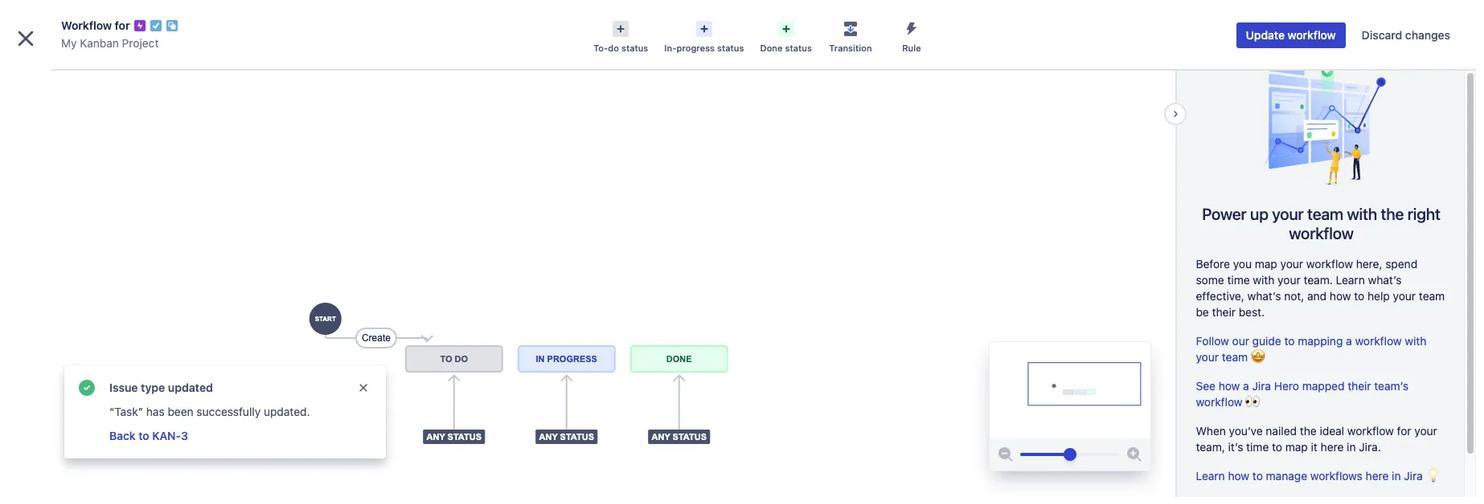 Task type: describe. For each thing, give the bounding box(es) containing it.
0 vertical spatial for
[[115, 18, 130, 32]]

mapped
[[1302, 379, 1345, 393]]

0 horizontal spatial in
[[51, 441, 59, 453]]

and
[[1307, 289, 1327, 303]]

subtask
[[61, 353, 103, 367]]

updated
[[168, 381, 213, 395]]

do
[[608, 43, 619, 53]]

been
[[168, 405, 193, 419]]

back to kan-3 link
[[109, 429, 188, 443]]

you
[[1233, 257, 1252, 271]]

more
[[99, 462, 123, 474]]

see how a jira hero mapped their team's workflow
[[1196, 379, 1409, 409]]

learn more button
[[70, 462, 123, 475]]

0 horizontal spatial what's
[[1247, 289, 1281, 303]]

workflow for
[[61, 18, 130, 32]]

back to kan-3
[[109, 429, 188, 443]]

guide
[[1252, 334, 1281, 348]]

learn inside before you map your workflow here, spend some time with your team. learn what's effective, what's not, and how to help your team be their best.
[[1336, 273, 1365, 287]]

you're
[[19, 441, 48, 453]]

up
[[1250, 205, 1269, 223]]

1 vertical spatial kanban
[[67, 70, 108, 84]]

dismiss image
[[357, 382, 370, 395]]

update workflow
[[1246, 28, 1336, 42]]

2 horizontal spatial in
[[1392, 469, 1401, 483]]

kanban inside my kanban project link
[[80, 36, 119, 50]]

"task" has been successfully updated.
[[109, 405, 310, 419]]

progress
[[677, 43, 715, 53]]

time inside when you've nailed the ideal workflow for your team, it's time to map it here in jira.
[[1246, 440, 1269, 454]]

successfully
[[196, 405, 261, 419]]

in-
[[664, 43, 677, 53]]

team inside "power up your team with the right workflow"
[[1307, 205, 1343, 223]]

spend
[[1385, 257, 1418, 271]]

help
[[1368, 289, 1390, 303]]

0 vertical spatial my
[[61, 36, 77, 50]]

right
[[1408, 205, 1441, 223]]

update workflow button
[[1236, 23, 1346, 48]]

to inside before you map your workflow here, spend some time with your team. learn what's effective, what's not, and how to help your team be their best.
[[1354, 289, 1365, 303]]

zoom out image
[[996, 445, 1015, 465]]

a for mapped
[[1243, 379, 1249, 393]]

learn more
[[70, 462, 123, 474]]

mapping
[[1298, 334, 1343, 348]]

add issue type
[[61, 390, 138, 404]]

discard
[[1362, 28, 1402, 42]]

create
[[595, 15, 631, 29]]

"task"
[[109, 405, 143, 419]]

jira.
[[1359, 440, 1381, 454]]

issue
[[85, 390, 112, 404]]

workflow inside "power up your team with the right workflow"
[[1289, 224, 1354, 243]]

some
[[1196, 273, 1224, 287]]

my kanban project link
[[61, 34, 159, 53]]

updated.
[[264, 405, 310, 419]]

with inside before you map your workflow here, spend some time with your team. learn what's effective, what's not, and how to help your team be their best.
[[1253, 273, 1275, 287]]

team inside before you map your workflow here, spend some time with your team. learn what's effective, what's not, and how to help your team be their best.
[[1419, 289, 1445, 303]]

you're in the workflow viewfinder, use the arrow keys to move it element
[[989, 342, 1150, 439]]

the inside when you've nailed the ideal workflow for your team, it's time to map it here in jira.
[[1300, 424, 1317, 438]]

issue type updated
[[109, 381, 213, 395]]

not,
[[1284, 289, 1304, 303]]

follow our guide to mapping a workflow with your team
[[1196, 334, 1427, 364]]

you've
[[1229, 424, 1263, 438]]

done status button
[[752, 16, 820, 55]]

to-do status button
[[585, 16, 656, 55]]

changes
[[1405, 28, 1450, 42]]

learn how to manage workflows here in jira 💡
[[1196, 469, 1440, 483]]

manage
[[1266, 469, 1307, 483]]

discard changes
[[1362, 28, 1450, 42]]

how for learn how to manage workflows here in jira 💡
[[1228, 469, 1250, 483]]

to-do status
[[593, 43, 648, 53]]

learn for learn how to manage workflows here in jira 💡
[[1196, 469, 1225, 483]]

1 vertical spatial project
[[111, 70, 149, 84]]

1 vertical spatial my
[[48, 70, 64, 84]]

map inside when you've nailed the ideal workflow for your team, it's time to map it here in jira.
[[1285, 440, 1308, 454]]

nailed
[[1266, 424, 1297, 438]]

status for in-progress status
[[717, 43, 744, 53]]

the inside "power up your team with the right workflow"
[[1381, 205, 1404, 223]]

your inside follow our guide to mapping a workflow with your team
[[1196, 350, 1219, 364]]

issue
[[109, 381, 138, 395]]

success image
[[77, 379, 96, 398]]

to left the manage at the right bottom
[[1253, 469, 1263, 483]]

it's
[[1228, 440, 1243, 454]]

jira inside see how a jira hero mapped their team's workflow
[[1252, 379, 1271, 393]]

team,
[[1196, 440, 1225, 454]]

best.
[[1239, 305, 1265, 319]]

you're in a team-managed project
[[19, 441, 174, 453]]

follow
[[1196, 334, 1229, 348]]

here,
[[1356, 257, 1382, 271]]

2 group from the top
[[6, 295, 187, 338]]

effective,
[[1196, 289, 1244, 303]]

workflow inside button
[[1288, 28, 1336, 42]]

when
[[1196, 424, 1226, 438]]

when you've nailed the ideal workflow for your team, it's time to map it here in jira.
[[1196, 424, 1437, 454]]

how inside before you map your workflow here, spend some time with your team. learn what's effective, what's not, and how to help your team be their best.
[[1330, 289, 1351, 303]]

in inside when you've nailed the ideal workflow for your team, it's time to map it here in jira.
[[1347, 440, 1356, 454]]

kan-
[[152, 429, 181, 443]]

learn for learn more
[[70, 462, 96, 474]]

their inside before you map your workflow here, spend some time with your team. learn what's effective, what's not, and how to help your team be their best.
[[1212, 305, 1236, 319]]



Task type: locate. For each thing, give the bounding box(es) containing it.
learn down team-
[[70, 462, 96, 474]]

for
[[115, 18, 130, 32], [1397, 424, 1411, 438]]

here inside when you've nailed the ideal workflow for your team, it's time to map it here in jira.
[[1321, 440, 1344, 454]]

status right progress
[[717, 43, 744, 53]]

0 horizontal spatial their
[[1212, 305, 1236, 319]]

back
[[109, 429, 136, 443]]

1 vertical spatial how
[[1219, 379, 1240, 393]]

before
[[1196, 257, 1230, 271]]

their inside see how a jira hero mapped their team's workflow
[[1348, 379, 1371, 393]]

to-
[[593, 43, 608, 53]]

learn down "team,"
[[1196, 469, 1225, 483]]

project
[[142, 441, 174, 453]]

your
[[1272, 205, 1304, 223], [1280, 257, 1303, 271], [1278, 273, 1301, 287], [1393, 289, 1416, 303], [1196, 350, 1219, 364], [1414, 424, 1437, 438]]

0 horizontal spatial the
[[1300, 424, 1317, 438]]

my kanban project down workflow for
[[61, 36, 159, 50]]

create banner
[[0, 0, 1476, 45]]

managed
[[97, 441, 139, 453]]

0 vertical spatial their
[[1212, 305, 1236, 319]]

map left it
[[1285, 440, 1308, 454]]

status inside "popup button"
[[717, 43, 744, 53]]

0 horizontal spatial here
[[1321, 440, 1344, 454]]

2 horizontal spatial with
[[1405, 334, 1427, 348]]

it
[[1311, 440, 1318, 454]]

Zoom level range field
[[1020, 439, 1120, 471]]

0 horizontal spatial learn
[[70, 462, 96, 474]]

with inside follow our guide to mapping a workflow with your team
[[1405, 334, 1427, 348]]

for down team's
[[1397, 424, 1411, 438]]

your inside when you've nailed the ideal workflow for your team, it's time to map it here in jira.
[[1414, 424, 1437, 438]]

their down effective, on the bottom right
[[1212, 305, 1236, 319]]

0 vertical spatial time
[[1227, 273, 1250, 287]]

transition
[[829, 43, 872, 53]]

1 horizontal spatial here
[[1366, 469, 1389, 483]]

1 vertical spatial the
[[1300, 424, 1317, 438]]

0 horizontal spatial status
[[621, 43, 648, 53]]

done
[[760, 43, 783, 53]]

how
[[1330, 289, 1351, 303], [1219, 379, 1240, 393], [1228, 469, 1250, 483]]

3
[[181, 429, 188, 443]]

power up your team with the right workflow
[[1202, 205, 1441, 243]]

type up "task"
[[115, 390, 138, 404]]

a up 👀
[[1243, 379, 1249, 393]]

subtask link
[[6, 344, 187, 377]]

kanban down my kanban project link in the left top of the page
[[67, 70, 108, 84]]

1 vertical spatial team
[[1419, 289, 1445, 303]]

close workflow editor image
[[13, 26, 39, 51]]

1 group from the top
[[6, 216, 187, 423]]

time down the you've
[[1246, 440, 1269, 454]]

has
[[146, 405, 165, 419]]

back to kan-3 button
[[108, 427, 190, 446]]

for up my kanban project link in the left top of the page
[[115, 18, 130, 32]]

2 horizontal spatial a
[[1346, 334, 1352, 348]]

to inside follow our guide to mapping a workflow with your team
[[1284, 334, 1295, 348]]

in-progress status
[[664, 43, 744, 53]]

to inside when you've nailed the ideal workflow for your team, it's time to map it here in jira.
[[1272, 440, 1282, 454]]

workflow inside see how a jira hero mapped their team's workflow
[[1196, 395, 1243, 409]]

zoom in image
[[1124, 445, 1144, 465]]

status right done
[[785, 43, 812, 53]]

map inside before you map your workflow here, spend some time with your team. learn what's effective, what's not, and how to help your team be their best.
[[1255, 257, 1277, 271]]

2 vertical spatial a
[[62, 441, 67, 453]]

1 vertical spatial for
[[1397, 424, 1411, 438]]

the up it
[[1300, 424, 1317, 438]]

team.
[[1304, 273, 1333, 287]]

here
[[1321, 440, 1344, 454], [1366, 469, 1389, 483]]

2 horizontal spatial team
[[1419, 289, 1445, 303]]

1 vertical spatial map
[[1285, 440, 1308, 454]]

jira left the 💡
[[1404, 469, 1423, 483]]

1 horizontal spatial what's
[[1368, 273, 1402, 287]]

here down ideal
[[1321, 440, 1344, 454]]

your inside "power up your team with the right workflow"
[[1272, 205, 1304, 223]]

0 vertical spatial my kanban project
[[61, 36, 159, 50]]

to left help
[[1354, 289, 1365, 303]]

a inside follow our guide to mapping a workflow with your team
[[1346, 334, 1352, 348]]

Search field
[[1171, 10, 1331, 35]]

update
[[1246, 28, 1285, 42]]

workflow
[[1288, 28, 1336, 42], [1289, 224, 1354, 243], [1306, 257, 1353, 271], [1355, 334, 1402, 348], [1196, 395, 1243, 409], [1347, 424, 1394, 438]]

before you map your workflow here, spend some time with your team. learn what's effective, what's not, and how to help your team be their best.
[[1196, 257, 1445, 319]]

a right mapping
[[1346, 334, 1352, 348]]

status
[[621, 43, 648, 53], [717, 43, 744, 53], [785, 43, 812, 53]]

workflow inside when you've nailed the ideal workflow for your team, it's time to map it here in jira.
[[1347, 424, 1394, 438]]

1 horizontal spatial learn
[[1196, 469, 1225, 483]]

2 horizontal spatial learn
[[1336, 273, 1365, 287]]

in left the 💡
[[1392, 469, 1401, 483]]

hero
[[1274, 379, 1299, 393]]

1 vertical spatial a
[[1243, 379, 1249, 393]]

2 horizontal spatial status
[[785, 43, 812, 53]]

status right do
[[621, 43, 648, 53]]

0 vertical spatial a
[[1346, 334, 1352, 348]]

🤩
[[1251, 350, 1265, 364]]

rule button
[[881, 16, 942, 55]]

1 vertical spatial what's
[[1247, 289, 1281, 303]]

1 vertical spatial my kanban project
[[48, 70, 149, 84]]

1 horizontal spatial team
[[1307, 205, 1343, 223]]

0 vertical spatial map
[[1255, 257, 1277, 271]]

1 vertical spatial jira
[[1404, 469, 1423, 483]]

what's up best.
[[1247, 289, 1281, 303]]

transition button
[[820, 16, 881, 55]]

a left team-
[[62, 441, 67, 453]]

0 horizontal spatial type
[[115, 390, 138, 404]]

1 horizontal spatial map
[[1285, 440, 1308, 454]]

my kanban project down my kanban project link in the left top of the page
[[48, 70, 149, 84]]

3 status from the left
[[785, 43, 812, 53]]

be
[[1196, 305, 1209, 319]]

discard changes button
[[1352, 23, 1460, 48]]

learn inside "button"
[[70, 462, 96, 474]]

kanban down workflow for
[[80, 36, 119, 50]]

workflows
[[1310, 469, 1363, 483]]

the left right at right
[[1381, 205, 1404, 223]]

0 vertical spatial the
[[1381, 205, 1404, 223]]

1 horizontal spatial their
[[1348, 379, 1371, 393]]

1 vertical spatial here
[[1366, 469, 1389, 483]]

to down nailed on the right
[[1272, 440, 1282, 454]]

0 horizontal spatial team
[[1222, 350, 1248, 364]]

primary element
[[10, 0, 1171, 45]]

0 vertical spatial kanban
[[80, 36, 119, 50]]

workflow inside follow our guide to mapping a workflow with your team
[[1355, 334, 1402, 348]]

1 vertical spatial with
[[1253, 273, 1275, 287]]

jira up 👀
[[1252, 379, 1271, 393]]

0 vertical spatial here
[[1321, 440, 1344, 454]]

add
[[61, 390, 82, 404]]

our
[[1232, 334, 1249, 348]]

type up has
[[141, 381, 165, 395]]

a for project
[[62, 441, 67, 453]]

their left team's
[[1348, 379, 1371, 393]]

done status
[[760, 43, 812, 53]]

0 vertical spatial project
[[122, 36, 159, 50]]

workflow
[[61, 18, 112, 32]]

my kanban project
[[61, 36, 159, 50], [48, 70, 149, 84]]

for inside when you've nailed the ideal workflow for your team, it's time to map it here in jira.
[[1397, 424, 1411, 438]]

team right help
[[1419, 289, 1445, 303]]

0 horizontal spatial with
[[1253, 273, 1275, 287]]

project down workflow for
[[122, 36, 159, 50]]

0 vertical spatial how
[[1330, 289, 1351, 303]]

2 vertical spatial with
[[1405, 334, 1427, 348]]

workflow inside before you map your workflow here, spend some time with your team. learn what's effective, what's not, and how to help your team be their best.
[[1306, 257, 1353, 271]]

time inside before you map your workflow here, spend some time with your team. learn what's effective, what's not, and how to help your team be their best.
[[1227, 273, 1250, 287]]

in
[[1347, 440, 1356, 454], [51, 441, 59, 453], [1392, 469, 1401, 483]]

1 horizontal spatial the
[[1381, 205, 1404, 223]]

how right see
[[1219, 379, 1240, 393]]

with up best.
[[1253, 273, 1275, 287]]

project down my kanban project link in the left top of the page
[[111, 70, 149, 84]]

0 horizontal spatial jira
[[1252, 379, 1271, 393]]

2 vertical spatial how
[[1228, 469, 1250, 483]]

1 horizontal spatial for
[[1397, 424, 1411, 438]]

0 vertical spatial team
[[1307, 205, 1343, 223]]

0 vertical spatial with
[[1347, 205, 1377, 223]]

see
[[1196, 379, 1216, 393]]

status inside popup button
[[621, 43, 648, 53]]

map
[[1255, 257, 1277, 271], [1285, 440, 1308, 454]]

1 horizontal spatial jira
[[1404, 469, 1423, 483]]

group containing subtask
[[6, 216, 187, 423]]

here down jira.
[[1366, 469, 1389, 483]]

rule
[[902, 43, 921, 53]]

team down our
[[1222, 350, 1248, 364]]

project
[[122, 36, 159, 50], [111, 70, 149, 84]]

type
[[141, 381, 165, 395], [115, 390, 138, 404]]

in left jira.
[[1347, 440, 1356, 454]]

with inside "power up your team with the right workflow"
[[1347, 205, 1377, 223]]

how right "and"
[[1330, 289, 1351, 303]]

to inside button
[[138, 429, 149, 443]]

learn
[[1336, 273, 1365, 287], [70, 462, 96, 474], [1196, 469, 1225, 483]]

1 horizontal spatial in
[[1347, 440, 1356, 454]]

time down you
[[1227, 273, 1250, 287]]

to right guide
[[1284, 334, 1295, 348]]

with up team's
[[1405, 334, 1427, 348]]

how for see how a jira hero mapped their team's workflow
[[1219, 379, 1240, 393]]

how inside see how a jira hero mapped their team's workflow
[[1219, 379, 1240, 393]]

2 vertical spatial team
[[1222, 350, 1248, 364]]

to right "back"
[[138, 429, 149, 443]]

to
[[1354, 289, 1365, 303], [1284, 334, 1295, 348], [138, 429, 149, 443], [1272, 440, 1282, 454], [1253, 469, 1263, 483]]

jira
[[1252, 379, 1271, 393], [1404, 469, 1423, 483]]

1 horizontal spatial with
[[1347, 205, 1377, 223]]

type inside button
[[115, 390, 138, 404]]

learn down here,
[[1336, 273, 1365, 287]]

👀
[[1246, 395, 1260, 409]]

1 vertical spatial their
[[1348, 379, 1371, 393]]

1 horizontal spatial type
[[141, 381, 165, 395]]

the
[[1381, 205, 1404, 223], [1300, 424, 1317, 438]]

team inside follow our guide to mapping a workflow with your team
[[1222, 350, 1248, 364]]

group
[[6, 216, 187, 423], [6, 295, 187, 338]]

1 status from the left
[[621, 43, 648, 53]]

0 vertical spatial what's
[[1368, 273, 1402, 287]]

0 horizontal spatial a
[[62, 441, 67, 453]]

💡
[[1426, 469, 1440, 483]]

project inside my kanban project link
[[122, 36, 159, 50]]

with up here,
[[1347, 205, 1377, 223]]

with
[[1347, 205, 1377, 223], [1253, 273, 1275, 287], [1405, 334, 1427, 348]]

a inside see how a jira hero mapped their team's workflow
[[1243, 379, 1249, 393]]

create button
[[586, 10, 640, 35]]

ideal
[[1320, 424, 1344, 438]]

0 horizontal spatial for
[[115, 18, 130, 32]]

in right the you're
[[51, 441, 59, 453]]

power
[[1202, 205, 1247, 223]]

status inside popup button
[[785, 43, 812, 53]]

1 horizontal spatial a
[[1243, 379, 1249, 393]]

my
[[61, 36, 77, 50], [48, 70, 64, 84]]

team right up
[[1307, 205, 1343, 223]]

what's
[[1368, 273, 1402, 287], [1247, 289, 1281, 303]]

0 vertical spatial jira
[[1252, 379, 1271, 393]]

0 horizontal spatial map
[[1255, 257, 1277, 271]]

1 vertical spatial time
[[1246, 440, 1269, 454]]

1 horizontal spatial status
[[717, 43, 744, 53]]

how down it's
[[1228, 469, 1250, 483]]

status for to-do status
[[621, 43, 648, 53]]

map right you
[[1255, 257, 1277, 271]]

add issue type button
[[6, 381, 187, 414]]

what's up help
[[1368, 273, 1402, 287]]

team's
[[1374, 379, 1409, 393]]

in-progress status button
[[656, 16, 752, 55]]

team-
[[70, 441, 97, 453]]

jira software image
[[42, 13, 150, 32], [42, 13, 150, 32]]

2 status from the left
[[717, 43, 744, 53]]



Task type: vqa. For each thing, say whether or not it's contained in the screenshot.
Plans
no



